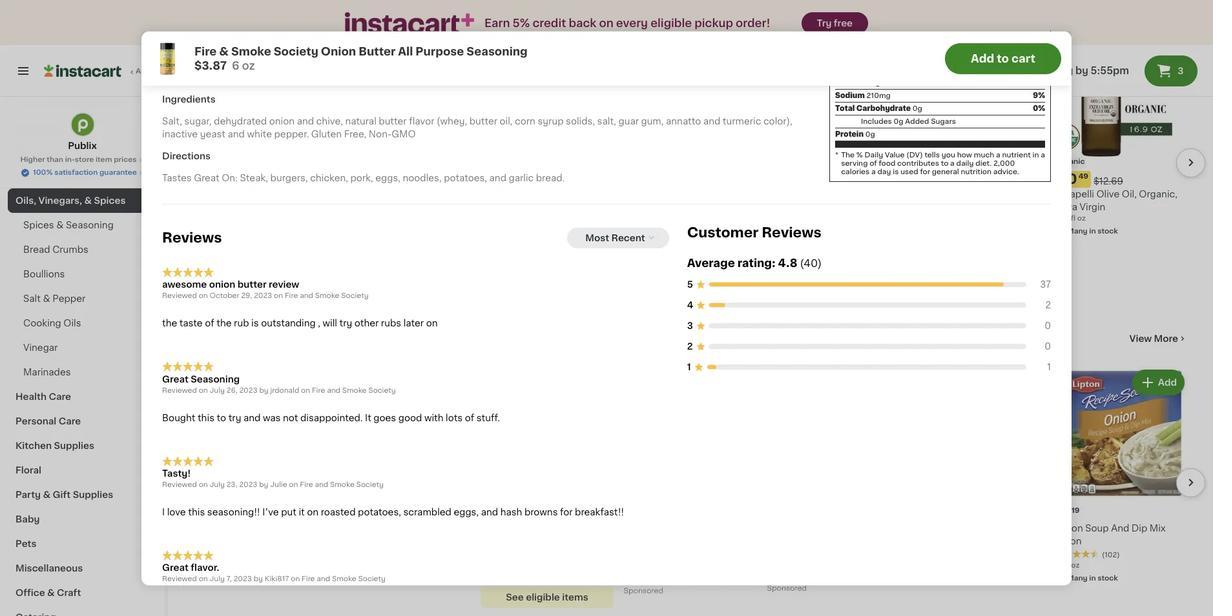 Task type: locate. For each thing, give the bounding box(es) containing it.
is inside "* the % daily value (dv) tells you how much a nutrient in a serving of food contributes to a daily diet. 2,000 calories a day is used for general nutrition advice."
[[893, 169, 899, 176]]

potatoes,
[[436, 38, 479, 47]]

% down add to cart
[[990, 67, 997, 74]]

0 horizontal spatial potatoes,
[[358, 509, 401, 518]]

1 horizontal spatial 75
[[499, 508, 508, 515]]

how
[[957, 152, 972, 159]]

try
[[339, 320, 352, 329], [228, 414, 241, 423]]

2 horizontal spatial 3
[[1178, 67, 1184, 76]]

all down express icon
[[398, 46, 413, 56]]

steak, for on:
[[253, 38, 281, 47]]

fire right kiki817
[[302, 577, 315, 584]]

$ inside '$ 1 31'
[[340, 173, 344, 180]]

total down sodium
[[835, 106, 855, 113]]

potatoes, for roasted
[[358, 509, 401, 518]]

smoke inside awesome onion butter review reviewed on october 29, 2023 on fire and smoke society
[[315, 293, 339, 300]]

2023 right 26,
[[239, 388, 257, 395]]

care inside health care link
[[49, 393, 71, 402]]

good
[[398, 414, 422, 423]]

it's
[[978, 203, 991, 212]]

1 vertical spatial see eligible items
[[506, 594, 588, 603]]

0 horizontal spatial mix
[[387, 216, 403, 225]]

vinegars,
[[38, 196, 82, 205]]

1 horizontal spatial try
[[339, 320, 352, 329]]

the left rub
[[217, 320, 232, 329]]

care for personal care
[[59, 417, 81, 426]]

9 left 'on:'
[[201, 173, 211, 186]]

1 horizontal spatial eligible
[[651, 18, 692, 28]]

1 total from the top
[[835, 80, 855, 87]]

16.9
[[1054, 215, 1069, 222]]

0g
[[871, 80, 880, 87], [912, 106, 922, 113], [894, 119, 903, 126], [865, 131, 875, 139]]

% up calories
[[856, 152, 863, 159]]

oz inside fire & smoke society onion butter all purpose seasoning $3.87 6 oz
[[242, 60, 255, 70]]

publix left way
[[950, 66, 981, 76]]

fire for flavor.
[[302, 577, 315, 584]]

0 vertical spatial pepper.
[[201, 73, 236, 82]]

2 reviewed from the top
[[162, 388, 197, 395]]

and down dehydrated
[[228, 130, 245, 139]]

1 vertical spatial mix
[[1150, 525, 1166, 534]]

july inside great seasoning reviewed on july 26, 2023 by jrdonald on fire and smoke society
[[210, 388, 225, 395]]

0 vertical spatial see eligible items button
[[911, 281, 1044, 303]]

vegetable
[[911, 216, 957, 225]]

free,
[[344, 130, 366, 139]]

0% for total carbohydrate 0g
[[1033, 106, 1045, 113]]

serving right per
[[886, 32, 918, 40]]

0 vertical spatial to
[[997, 53, 1009, 63]]

0 inside amount per serving 0
[[1030, 40, 1045, 61]]

hash
[[500, 509, 522, 518]]

2.75
[[481, 202, 496, 209]]

1 horizontal spatial to
[[941, 161, 948, 168]]

reviewed up bought
[[162, 388, 197, 395]]

0 vertical spatial 3
[[1178, 67, 1184, 76]]

0 vertical spatial serving
[[886, 32, 918, 40]]

much
[[974, 152, 994, 159]]

and
[[1111, 525, 1129, 534]]

most recent button
[[567, 228, 669, 249]]

0 vertical spatial 0%
[[1033, 80, 1045, 87]]

white inside salt, sugar, dehydrated onion and chive, natural butter flavor (whey, butter oil, corn syrup solids, salt, guar gum, annatto and turmeric color), inactive yeast and white pepper. gluten free, non-gmo
[[247, 130, 272, 139]]

1 vertical spatial the
[[911, 229, 928, 238]]

breakfast link
[[8, 115, 157, 140]]

care for health care
[[49, 393, 71, 402]]

july
[[210, 388, 225, 395], [210, 482, 225, 489], [210, 577, 225, 584]]

seasoning inside taco bell original taco seasoning mix
[[337, 216, 385, 225]]

0% down the 9%
[[1033, 106, 1045, 113]]

1 horizontal spatial onion
[[541, 190, 569, 199]]

care inside personal care link
[[59, 417, 81, 426]]

$ inside the $ 1 53
[[196, 508, 201, 515]]

1 horizontal spatial see eligible items button
[[911, 281, 1044, 303]]

$ 9 75 left browns
[[483, 507, 508, 521]]

this right bought
[[198, 414, 214, 423]]

2 horizontal spatial onion
[[1054, 538, 1082, 547]]

0 horizontal spatial butter
[[359, 46, 395, 56]]

product group containing add
[[1054, 368, 1187, 587]]

butter inside i can't believe it's not butter vegetable oil spray, 40%, the original
[[1012, 203, 1041, 212]]

0 vertical spatial 16
[[194, 241, 202, 248]]

and inside the tasty! reviewed on july 23, 2023 by julie on fire and smoke society
[[315, 482, 328, 489]]

view
[[1129, 335, 1152, 344]]

fire inside awesome onion butter review reviewed on october 29, 2023 on fire and smoke society
[[285, 293, 298, 300]]

0 horizontal spatial publix
[[68, 141, 97, 150]]

herbs,
[[730, 60, 758, 69]]

1 vertical spatial serving
[[841, 161, 868, 168]]

butter
[[359, 46, 395, 56], [1012, 203, 1041, 212]]

0g right fat
[[871, 80, 880, 87]]

value*
[[1020, 67, 1045, 74]]

0 vertical spatial care
[[49, 393, 71, 402]]

for inside "* the % daily value (dv) tells you how much a nutrient in a serving of food contributes to a daily diet. 2,000 calories a day is used for general nutrition advice."
[[920, 169, 930, 176]]

smoke inside great seasoning reviewed on july 26, 2023 by jrdonald on fire and smoke society
[[342, 388, 367, 395]]

0 horizontal spatial spices
[[23, 221, 54, 230]]

& for gift
[[43, 491, 50, 500]]

natural
[[608, 60, 639, 69], [345, 117, 376, 126]]

0 horizontal spatial natural
[[345, 117, 376, 126]]

seasoning down bell
[[337, 216, 385, 225]]

4 down the 5
[[687, 301, 693, 310]]

instacart logo image
[[44, 63, 121, 79]]

$ left 09
[[483, 173, 488, 180]]

great inside great flavor. reviewed on july 7, 2023 by kiki817 on fire and smoke society
[[162, 564, 189, 574]]

& right salt
[[43, 295, 50, 304]]

2 horizontal spatial many in stock
[[1067, 576, 1118, 583]]

item carousel region containing 1
[[194, 363, 1205, 617]]

butter up 29, at top
[[238, 281, 267, 290]]

steak, up triple on the left of the page
[[253, 38, 281, 47]]

smoke for flavor.
[[332, 577, 356, 584]]

flavor,
[[672, 60, 699, 69]]

and down the noodles,
[[397, 60, 414, 69]]

many inside carapelli olive oil, organic, extra virgin 16.9 fl oz many in stock
[[1067, 228, 1087, 235]]

all left "stores"
[[136, 68, 145, 75]]

fire inside great seasoning reviewed on july 26, 2023 by jrdonald on fire and smoke society
[[312, 388, 325, 395]]

publix logo image
[[70, 112, 95, 137]]

i
[[911, 203, 913, 212], [162, 509, 165, 518]]

rubs
[[381, 320, 401, 329]]

in left kiki817
[[229, 576, 235, 583]]

1 horizontal spatial white
[[247, 130, 272, 139]]

2 total from the top
[[835, 106, 855, 113]]

society inside great seasoning reviewed on july 26, 2023 by jrdonald on fire and smoke society
[[368, 388, 396, 395]]

to up the general
[[941, 161, 948, 168]]

white inside flavor profile: a triple threat of alliums (minced and toasted onions and scallions), mingle with natural butter flavor, green herbs, and a touch of white pepper.
[[174, 73, 199, 82]]

by left julie in the bottom left of the page
[[259, 482, 268, 489]]

0 vertical spatial onion
[[269, 117, 295, 126]]

july left 26,
[[210, 388, 225, 395]]

with left lots
[[424, 414, 443, 423]]

item
[[96, 156, 112, 163]]

fire for seasoning
[[312, 388, 325, 395]]

is right rub
[[251, 320, 259, 329]]

1 vertical spatial care
[[59, 417, 81, 426]]

daily inside "* the % daily value (dv) tells you how much a nutrient in a serving of food contributes to a daily diet. 2,000 calories a day is used for general nutrition advice."
[[865, 152, 883, 159]]

butter inside fire & smoke society onion butter all purpose seasoning $3.87 6 oz
[[359, 46, 395, 56]]

society for seasoning
[[368, 388, 396, 395]]

1 horizontal spatial %
[[990, 67, 997, 74]]

bread crumbs link
[[8, 238, 157, 262]]

4.8
[[778, 259, 797, 269]]

and inside awesome onion butter review reviewed on october 29, 2023 on fire and smoke society
[[300, 293, 313, 300]]

great left 'on:'
[[194, 174, 219, 183]]

1 reviewed from the top
[[162, 293, 197, 300]]

stock down virgin
[[1098, 228, 1118, 235]]

daily up food
[[865, 152, 883, 159]]

1 horizontal spatial see eligible items
[[936, 288, 1018, 297]]

july inside great flavor. reviewed on july 7, 2023 by kiki817 on fire and smoke society
[[210, 577, 225, 584]]

2023 inside great seasoning reviewed on july 26, 2023 by jrdonald on fire and smoke society
[[239, 388, 257, 395]]

a right nutrient at the right top of the page
[[1041, 152, 1045, 159]]

2 0% from the top
[[1033, 106, 1045, 113]]

a
[[779, 60, 785, 69], [996, 152, 1000, 159], [1041, 152, 1045, 159], [950, 161, 954, 168], [871, 169, 876, 176]]

general
[[932, 169, 959, 176]]

fire inside great flavor. reviewed on july 7, 2023 by kiki817 on fire and smoke society
[[302, 577, 315, 584]]

0 horizontal spatial the
[[162, 320, 177, 329]]

(whey,
[[437, 117, 467, 126]]

1 vertical spatial total
[[835, 106, 855, 113]]

0 horizontal spatial 75
[[212, 173, 221, 180]]

of
[[311, 60, 320, 69], [162, 73, 171, 82], [869, 161, 877, 168], [205, 320, 214, 329], [465, 414, 474, 423]]

virgin
[[1080, 203, 1105, 212]]

ready by 5:55pm
[[1041, 66, 1129, 76]]

white down 'flavor'
[[174, 73, 199, 82]]

the inside i can't believe it's not butter vegetable oil spray, 40%, the original
[[911, 229, 928, 238]]

care up personal care
[[49, 393, 71, 402]]

a down you
[[950, 161, 954, 168]]

1 vertical spatial great
[[162, 375, 189, 384]]

3 july from the top
[[210, 577, 225, 584]]

3 inside "button"
[[1178, 67, 1184, 76]]

great for flavor.
[[162, 564, 189, 574]]

floral
[[16, 466, 41, 475]]

1 horizontal spatial natural
[[608, 60, 639, 69]]

the left taste
[[162, 320, 177, 329]]

add to cart button
[[945, 43, 1061, 74]]

society inside great flavor. reviewed on july 7, 2023 by kiki817 on fire and smoke society
[[358, 577, 385, 584]]

0 vertical spatial 4
[[918, 173, 928, 186]]

0% for total fat 0g
[[1033, 80, 1045, 87]]

sugars
[[931, 119, 956, 126]]

0 vertical spatial white
[[174, 73, 199, 82]]

product group
[[194, 33, 327, 275], [337, 33, 470, 290], [481, 33, 614, 227], [624, 33, 757, 240], [767, 33, 900, 211], [911, 33, 1044, 303], [1054, 33, 1187, 240], [194, 368, 327, 587], [481, 368, 614, 609], [624, 368, 757, 599], [767, 368, 900, 596], [911, 368, 1044, 561], [1054, 368, 1187, 587]]

great flavor. reviewed on july 7, 2023 by kiki817 on fire and smoke society
[[162, 564, 385, 584]]

pepper.
[[201, 73, 236, 82], [274, 130, 309, 139]]

3 reviewed from the top
[[162, 482, 197, 489]]

daily down add to cart
[[998, 67, 1018, 74]]

onion inside lipton soup and dip mix onion
[[1054, 538, 1082, 547]]

vinegar
[[23, 344, 58, 353]]

reviews
[[762, 226, 821, 240], [162, 231, 222, 245]]

express icon image
[[345, 13, 474, 34]]

bread crumbs
[[23, 245, 88, 254]]

0 horizontal spatial original
[[215, 538, 250, 547]]

daily
[[998, 67, 1018, 74], [865, 152, 883, 159]]

product group containing ★★★★★
[[624, 33, 757, 240]]

1 vertical spatial with
[[424, 414, 443, 423]]

& up profile:
[[219, 46, 229, 56]]

oz inside badia spices onion powder 2.75 oz
[[497, 202, 506, 209]]

serving inside "* the % daily value (dv) tells you how much a nutrient in a serving of food contributes to a daily diet. 2,000 calories a day is used for general nutrition advice."
[[841, 161, 868, 168]]

supplies down personal care link
[[54, 442, 94, 451]]

believe
[[942, 203, 975, 212]]

original inside i can't believe it's not butter vegetable oil spray, 40%, the original
[[930, 229, 965, 238]]

0 horizontal spatial see
[[506, 594, 524, 603]]

$ inside $ 4 97
[[913, 173, 918, 180]]

reviews down fajitas
[[162, 231, 222, 245]]

2 vertical spatial 0
[[1045, 343, 1051, 352]]

of inside "* the % daily value (dv) tells you how much a nutrient in a serving of food contributes to a daily diet. 2,000 calories a day is used for general nutrition advice."
[[869, 161, 877, 168]]

and up 'badia'
[[489, 174, 506, 183]]

canned goods & soups link
[[8, 90, 157, 115]]

awesome onion butter review reviewed on october 29, 2023 on fire and smoke society
[[162, 281, 369, 300]]

soup
[[1085, 525, 1109, 534]]

& for seasoning
[[56, 221, 64, 230]]

1 vertical spatial potatoes,
[[358, 509, 401, 518]]

with inside flavor profile: a triple threat of alliums (minced and toasted onions and scallions), mingle with natural butter flavor, green herbs, and a touch of white pepper.
[[586, 60, 605, 69]]

by inside great seasoning reviewed on july 26, 2023 by jrdonald on fire and smoke society
[[259, 388, 268, 395]]

1 horizontal spatial see
[[936, 288, 954, 297]]

1 vertical spatial onion
[[209, 281, 235, 290]]

1 horizontal spatial onion
[[269, 117, 295, 126]]

disappointed.
[[300, 414, 363, 423]]

onion inside badia spices onion powder 2.75 oz
[[541, 190, 569, 199]]

a left day
[[871, 169, 876, 176]]

stores
[[147, 68, 170, 75]]

2 inside 'element'
[[488, 173, 497, 186]]

natural down earn 5% credit back on every eligible pickup order!
[[608, 60, 639, 69]]

100% satisfaction guarantee button
[[20, 165, 145, 178]]

0 vertical spatial $ 9 75
[[196, 173, 221, 186]]

0 vertical spatial eligible
[[651, 18, 692, 28]]

see inside product group
[[936, 288, 954, 297]]

taco inside old el paso taco seasoning mix, original flavor
[[247, 525, 269, 534]]

sponsored badge image
[[767, 586, 806, 593], [624, 588, 663, 596]]

1 horizontal spatial spices
[[94, 196, 126, 205]]

$ inside $ 2 09
[[483, 173, 488, 180]]

1 vertical spatial butter
[[1012, 203, 1041, 212]]

publix inside popup button
[[950, 66, 981, 76]]

great left 1 oz on the left bottom of page
[[162, 564, 189, 574]]

earn
[[484, 18, 510, 28]]

4 reviewed from the top
[[162, 577, 197, 584]]

great up bought
[[162, 375, 189, 384]]

1 vertical spatial white
[[247, 130, 272, 139]]

& left craft
[[47, 589, 55, 598]]

mix down noodles,
[[387, 216, 403, 225]]

original down vegetable
[[930, 229, 965, 238]]

bell
[[361, 203, 378, 212]]

all
[[398, 46, 413, 56], [136, 68, 145, 75]]

1 vertical spatial item carousel region
[[194, 363, 1205, 617]]

0 vertical spatial onion
[[321, 46, 356, 56]]

1 vertical spatial daily
[[865, 152, 883, 159]]

natural inside salt, sugar, dehydrated onion and chive, natural butter flavor (whey, butter oil, corn syrup solids, salt, guar gum, annatto and turmeric color), inactive yeast and white pepper. gluten free, non-gmo
[[345, 117, 376, 126]]

in right recent
[[659, 228, 666, 235]]

is
[[893, 169, 899, 176], [251, 320, 259, 329]]

2 horizontal spatial eligible
[[956, 288, 990, 297]]

0% up the 9%
[[1033, 80, 1045, 87]]

this left 53
[[188, 509, 205, 518]]

by
[[1075, 66, 1088, 76], [259, 388, 268, 395], [259, 482, 268, 489], [254, 577, 263, 584]]

taco down noodles,
[[418, 203, 439, 212]]

free
[[834, 19, 853, 28]]

0 horizontal spatial 9
[[201, 173, 211, 186]]

serving up calories
[[841, 161, 868, 168]]

society inside awesome onion butter review reviewed on october 29, 2023 on fire and smoke society
[[341, 293, 369, 300]]

annatto
[[666, 117, 701, 126]]

1 horizontal spatial sponsored badge image
[[767, 586, 806, 593]]

potatoes, right "roasted"
[[358, 509, 401, 518]]

1 item carousel region from the top
[[194, 28, 1205, 311]]

supplies
[[54, 442, 94, 451], [73, 491, 113, 500]]

0 vertical spatial see
[[936, 288, 954, 297]]

1 july from the top
[[210, 388, 225, 395]]

the inside "* the % daily value (dv) tells you how much a nutrient in a serving of food contributes to a daily diet. 2,000 calories a day is used for general nutrition advice."
[[841, 152, 855, 159]]

awesome
[[162, 281, 207, 290]]

i inside i can't believe it's not butter vegetable oil spray, 40%, the original
[[911, 203, 913, 212]]

great inside great seasoning reviewed on july 26, 2023 by jrdonald on fire and smoke society
[[162, 375, 189, 384]]

0 horizontal spatial with
[[424, 414, 443, 423]]

1 vertical spatial %
[[856, 152, 863, 159]]

fire up bought this to try and was not disappointed. it goes good with lots of stuff.
[[312, 388, 325, 395]]

2023 right 7,
[[234, 577, 252, 584]]

2023 inside awesome onion butter review reviewed on october 29, 2023 on fire and smoke society
[[254, 293, 272, 300]]

0 vertical spatial the
[[841, 152, 855, 159]]

reviewed down tasty! at the left bottom of page
[[162, 482, 197, 489]]

pickup at 1640 publix way
[[874, 66, 1005, 76]]

49
[[1078, 173, 1088, 180]]

total for total carbohydrate
[[835, 106, 855, 113]]

alliums
[[323, 60, 354, 69]]

2 vertical spatial original
[[215, 538, 250, 547]]

reviewed inside the tasty! reviewed on july 23, 2023 by julie on fire and smoke society
[[162, 482, 197, 489]]

mix right dip
[[1150, 525, 1166, 534]]

75 left 'on:'
[[212, 173, 221, 180]]

1 horizontal spatial 16
[[481, 576, 488, 583]]

eggs, right "pork,"
[[375, 174, 400, 183]]

garlic
[[509, 174, 534, 183]]

see eligible items for 4
[[936, 288, 1018, 297]]

see for 9
[[506, 594, 524, 603]]

None search field
[[185, 53, 643, 89]]

0 horizontal spatial for
[[560, 509, 573, 518]]

1 vertical spatial steak,
[[240, 174, 268, 183]]

butter left flavor,
[[641, 60, 669, 69]]

reviewed down awesome
[[162, 293, 197, 300]]

i left love
[[162, 509, 165, 518]]

pets link
[[8, 532, 157, 557]]

0 horizontal spatial 16 oz
[[194, 241, 212, 248]]

the right *
[[841, 152, 855, 159]]

onion right dehydrated
[[269, 117, 295, 126]]

$12.69
[[1094, 177, 1123, 186]]

organic,
[[1139, 190, 1177, 199]]

2 july from the top
[[210, 482, 225, 489]]

of left food
[[869, 161, 877, 168]]

onion down bread.
[[541, 190, 569, 199]]

10 49
[[1061, 173, 1088, 186]]

steak,
[[253, 38, 281, 47], [240, 174, 268, 183]]

kiki817
[[265, 577, 289, 584]]

steak, right 'on:'
[[240, 174, 268, 183]]

lipton
[[1054, 525, 1083, 534]]

will
[[323, 320, 337, 329]]

includes 0g added sugars
[[861, 119, 956, 126]]

smoke inside great flavor. reviewed on july 7, 2023 by kiki817 on fire and smoke society
[[332, 577, 356, 584]]

customer reviews
[[687, 226, 821, 240]]

1 horizontal spatial original
[[380, 203, 415, 212]]

1 vertical spatial 75
[[499, 508, 508, 515]]

onion inside fire & smoke society onion butter all purpose seasoning $3.87 6 oz
[[321, 46, 356, 56]]

soules
[[219, 203, 250, 212]]

1 vertical spatial pepper.
[[274, 130, 309, 139]]

mingle
[[553, 60, 584, 69]]

$ 1 53
[[196, 507, 218, 521]]

2 horizontal spatial taco
[[418, 203, 439, 212]]

26,
[[227, 388, 237, 395]]

1 horizontal spatial is
[[893, 169, 899, 176]]

& for craft
[[47, 589, 55, 598]]

reviewed inside great flavor. reviewed on july 7, 2023 by kiki817 on fire and smoke society
[[162, 577, 197, 584]]

0 vertical spatial mix
[[387, 216, 403, 225]]

see eligible items button for 4
[[911, 281, 1044, 303]]

item carousel region
[[194, 28, 1205, 311], [194, 363, 1205, 617]]

1 horizontal spatial the
[[217, 320, 232, 329]]

0 vertical spatial is
[[893, 169, 899, 176]]

1 vertical spatial 0
[[1045, 322, 1051, 331]]

2023 inside great flavor. reviewed on july 7, 2023 by kiki817 on fire and smoke society
[[234, 577, 252, 584]]

reviewed down 1 oz on the left bottom of page
[[162, 577, 197, 584]]

mix inside taco bell original taco seasoning mix
[[387, 216, 403, 225]]

oz
[[242, 60, 255, 70], [497, 202, 506, 209], [774, 202, 782, 209], [1077, 215, 1086, 222], [203, 241, 212, 248], [199, 563, 207, 570], [1071, 563, 1080, 570], [490, 576, 499, 583]]

food
[[879, 161, 895, 168]]

the
[[162, 320, 177, 329], [217, 320, 232, 329]]

add
[[298, 44, 316, 53], [441, 44, 460, 53], [1015, 44, 1033, 53], [1158, 44, 1177, 53], [971, 53, 994, 63], [298, 379, 316, 388], [1158, 379, 1177, 388]]

butter inside flavor profile: a triple threat of alliums (minced and toasted onions and scallions), mingle with natural butter flavor, green herbs, and a touch of white pepper.
[[641, 60, 669, 69]]

1 vertical spatial for
[[560, 509, 573, 518]]

i for i love this seasoning!! i've put it on roasted potatoes, scrambled eggs, and hash browns for breakfast!!
[[162, 509, 165, 518]]

0 vertical spatial july
[[210, 388, 225, 395]]

with right "mingle"
[[586, 60, 605, 69]]

oil,
[[1122, 190, 1137, 199]]

1 0% from the top
[[1033, 80, 1045, 87]]

$10.49 original price: $12.69 element
[[1054, 171, 1187, 188]]

4 left 97
[[918, 173, 928, 186]]

1 horizontal spatial all
[[398, 46, 413, 56]]

onion up alliums
[[321, 46, 356, 56]]

in down virgin
[[1089, 228, 1096, 235]]

eggs, right scrambled
[[454, 509, 479, 518]]

see eligible items button for 9
[[481, 587, 614, 609]]

add up 3 "button"
[[1158, 44, 1177, 53]]

gift
[[53, 491, 71, 500]]

2 vertical spatial great
[[162, 564, 189, 574]]

powder
[[571, 190, 606, 199]]

0 vertical spatial eggs,
[[375, 174, 400, 183]]

try right will
[[339, 320, 352, 329]]

and left hash
[[481, 509, 498, 518]]

2 item carousel region from the top
[[194, 363, 1205, 617]]

in-
[[65, 156, 75, 163]]

0 vertical spatial for
[[920, 169, 930, 176]]

taco up flavor
[[247, 525, 269, 534]]

& inside fire & smoke society onion butter all purpose seasoning $3.87 6 oz
[[219, 46, 229, 56]]

smoke inside the tasty! reviewed on july 23, 2023 by julie on fire and smoke society
[[330, 482, 354, 489]]

total for total fat
[[835, 80, 855, 87]]

crumbs
[[52, 245, 88, 254]]

2 left 21
[[344, 507, 353, 521]]

great
[[194, 174, 219, 183], [162, 375, 189, 384], [162, 564, 189, 574]]

$ 9 75 left 'on:'
[[196, 173, 221, 186]]

0 horizontal spatial 4
[[687, 301, 693, 310]]

0 vertical spatial butter
[[359, 46, 395, 56]]

party & gift supplies link
[[8, 483, 157, 508]]

0 horizontal spatial 3
[[687, 322, 693, 331]]

see
[[936, 288, 954, 297], [506, 594, 524, 603]]

1 horizontal spatial i
[[911, 203, 913, 212]]

reviews up 4.8
[[762, 226, 821, 240]]

and up disappointed.
[[327, 388, 340, 395]]

0 horizontal spatial onion
[[209, 281, 235, 290]]

in inside carapelli olive oil, organic, extra virgin 16.9 fl oz many in stock
[[1089, 228, 1096, 235]]

$ left 53
[[196, 508, 201, 515]]

1 vertical spatial eligible
[[956, 288, 990, 297]]

personal
[[16, 417, 56, 426]]

society for onion
[[341, 293, 369, 300]]

office
[[16, 589, 45, 598]]

many in stock down (391)
[[637, 228, 688, 235]]



Task type: describe. For each thing, give the bounding box(es) containing it.
by right the ready
[[1075, 66, 1088, 76]]

1 horizontal spatial eggs,
[[454, 509, 479, 518]]

100% satisfaction guarantee
[[33, 169, 137, 176]]

recent
[[611, 234, 645, 243]]

by inside great flavor. reviewed on july 7, 2023 by kiki817 on fire and smoke society
[[254, 577, 263, 584]]

society inside the tasty! reviewed on july 23, 2023 by julie on fire and smoke society
[[356, 482, 384, 489]]

daily
[[956, 161, 974, 168]]

july for flavor.
[[210, 577, 225, 584]]

potatoes, for noodles,
[[444, 174, 487, 183]]

of down 'flavor'
[[162, 73, 171, 82]]

store
[[75, 156, 94, 163]]

serving inside amount per serving 0
[[886, 32, 918, 40]]

smoke inside fire & smoke society onion butter all purpose seasoning $3.87 6 oz
[[231, 46, 271, 56]]

amount per serving 0
[[835, 32, 1045, 61]]

seasoning inside great seasoning reviewed on july 26, 2023 by jrdonald on fire and smoke society
[[191, 375, 240, 384]]

cooking
[[23, 319, 61, 328]]

i for i can't believe it's not butter vegetable oil spray, 40%, the original
[[911, 203, 913, 212]]

salt
[[23, 295, 41, 304]]

stuff.
[[477, 414, 500, 423]]

*
[[835, 152, 838, 159]]

and left the was
[[243, 414, 261, 423]]

taste
[[179, 320, 203, 329]]

1 vertical spatial try
[[228, 414, 241, 423]]

and inside great flavor. reviewed on july 7, 2023 by kiki817 on fire and smoke society
[[317, 577, 330, 584]]

add down more
[[1158, 379, 1177, 388]]

and right herbs,
[[760, 60, 777, 69]]

0 horizontal spatial is
[[251, 320, 259, 329]]

and down garlic
[[486, 60, 503, 69]]

onion inside salt, sugar, dehydrated onion and chive, natural butter flavor (whey, butter oil, corn syrup solids, salt, guar gum, annatto and turmeric color), inactive yeast and white pepper. gluten free, non-gmo
[[269, 117, 295, 126]]

on left 26,
[[199, 388, 208, 395]]

foods
[[252, 203, 280, 212]]

oz inside carapelli olive oil, organic, extra virgin 16.9 fl oz many in stock
[[1077, 215, 1086, 222]]

oils, vinegars, & spices
[[16, 196, 126, 205]]

smoke for onion
[[315, 293, 339, 300]]

society for flavor.
[[358, 577, 385, 584]]

society inside fire & smoke society onion butter all purpose seasoning $3.87 6 oz
[[274, 46, 318, 56]]

syrup
[[538, 117, 564, 126]]

items for 4
[[992, 288, 1018, 297]]

fire for onion
[[285, 293, 298, 300]]

steak, for on:
[[240, 174, 268, 183]]

old
[[194, 525, 210, 534]]

many right "most"
[[637, 228, 657, 235]]

spices inside badia spices onion powder 2.75 oz
[[508, 190, 539, 199]]

butter left oil,
[[469, 117, 497, 126]]

purpose
[[415, 46, 464, 56]]

inactive
[[162, 130, 198, 139]]

add up way
[[971, 53, 994, 63]]

3 inside button
[[767, 202, 772, 209]]

on right it
[[307, 509, 319, 518]]

& up spices & seasoning link
[[84, 196, 92, 205]]

great
[[199, 38, 231, 47]]

publix link
[[68, 112, 97, 152]]

gmo
[[392, 130, 416, 139]]

back
[[569, 18, 596, 28]]

higher than in-store item prices
[[20, 156, 137, 163]]

2 down 37
[[1045, 301, 1051, 310]]

0 vertical spatial 9
[[201, 173, 211, 186]]

onion inside awesome onion butter review reviewed on october 29, 2023 on fire and smoke society
[[209, 281, 235, 290]]

add up not
[[298, 379, 316, 388]]

organic
[[1055, 158, 1085, 166]]

2 left "x"
[[1054, 563, 1059, 570]]

$3.87 original price: $7.75 element
[[624, 506, 757, 523]]

1 horizontal spatial 16 oz
[[481, 576, 499, 583]]

stock down (102)
[[1098, 576, 1118, 583]]

pepper. inside flavor profile: a triple threat of alliums (minced and toasted onions and scallions), mingle with natural butter flavor, green herbs, and a touch of white pepper.
[[201, 73, 236, 82]]

$2.09 original price: $2.43 element
[[481, 171, 614, 188]]

not
[[993, 203, 1010, 212]]

1 horizontal spatial $ 9 75
[[483, 507, 508, 521]]

eligible for 9
[[526, 594, 560, 603]]

product group containing 10
[[1054, 33, 1187, 240]]

on right kiki817
[[291, 577, 300, 584]]

in inside "* the % daily value (dv) tells you how much a nutrient in a serving of food contributes to a daily diet. 2,000 calories a day is used for general nutrition advice."
[[1032, 152, 1039, 159]]

1 vertical spatial this
[[188, 509, 205, 518]]

add up threat
[[298, 44, 316, 53]]

3 button
[[1145, 56, 1197, 87]]

flavor
[[252, 538, 280, 547]]

on left october
[[199, 293, 208, 300]]

& left soups
[[88, 98, 95, 107]]

many down 2 x 1 oz
[[1067, 576, 1087, 583]]

& for smoke
[[219, 46, 229, 56]]

added
[[905, 119, 929, 126]]

green
[[701, 60, 727, 69]]

per
[[870, 32, 885, 40]]

0 horizontal spatial 16
[[194, 241, 202, 248]]

tastes
[[162, 38, 197, 47]]

household link
[[8, 140, 157, 164]]

taco for taco bell original taco seasoning mix
[[418, 203, 439, 212]]

july for seasoning
[[210, 388, 225, 395]]

(391)
[[672, 205, 690, 212]]

threat
[[281, 60, 309, 69]]

0 vertical spatial supplies
[[54, 442, 94, 451]]

put
[[281, 509, 296, 518]]

oils,
[[16, 196, 36, 205]]

you
[[942, 152, 955, 159]]

0 vertical spatial this
[[198, 414, 214, 423]]

stock right 7,
[[237, 576, 258, 583]]

gluten
[[311, 130, 342, 139]]

$ 4 97
[[913, 173, 938, 186]]

by inside the tasty! reviewed on july 23, 2023 by julie on fire and smoke society
[[259, 482, 268, 489]]

marinades
[[23, 368, 71, 377]]

2 the from the left
[[217, 320, 232, 329]]

lipton soup and dip mix onion
[[1054, 525, 1166, 547]]

garlic
[[481, 38, 508, 47]]

2023 inside the tasty! reviewed on july 23, 2023 by julie on fire and smoke society
[[239, 482, 257, 489]]

9%
[[1033, 93, 1045, 100]]

yeast
[[200, 130, 225, 139]]

browns
[[524, 509, 558, 518]]

$ right tastes
[[196, 173, 201, 180]]

and left chive,
[[297, 117, 314, 126]]

0g down includes at the right
[[865, 131, 875, 139]]

pepper. inside salt, sugar, dehydrated onion and chive, natural butter flavor (whey, butter oil, corn syrup solids, salt, guar gum, annatto and turmeric color), inactive yeast and white pepper. gluten free, non-gmo
[[274, 130, 309, 139]]

,
[[318, 320, 320, 329]]

protein 0g
[[835, 131, 875, 139]]

of right taste
[[205, 320, 214, 329]]

seasoning inside old el paso taco seasoning mix, original flavor
[[271, 525, 319, 534]]

add button for lipton soup and dip mix onion
[[1133, 372, 1183, 395]]

stock down (391)
[[667, 228, 688, 235]]

not
[[283, 414, 298, 423]]

5:55pm
[[1091, 66, 1129, 76]]

09
[[498, 173, 508, 180]]

on right back at the top
[[599, 18, 613, 28]]

5
[[687, 281, 693, 290]]

and inside great seasoning reviewed on july 26, 2023 by jrdonald on fire and smoke society
[[327, 388, 340, 395]]

% inside "* the % daily value (dv) tells you how much a nutrient in a serving of food contributes to a daily diet. 2,000 calories a day is used for general nutrition advice."
[[856, 152, 863, 159]]

butter for not
[[1012, 203, 1041, 212]]

in down lipton soup and dip mix onion
[[1089, 576, 1096, 583]]

butter for onion
[[359, 46, 395, 56]]

salt & pepper link
[[8, 287, 157, 311]]

$ inside $ 2 21
[[340, 508, 344, 515]]

product group containing 4
[[911, 33, 1044, 303]]

to inside add to cart button
[[997, 53, 1009, 63]]

fire & smoke society onion butter all purpose seasoning $3.87 6 oz
[[194, 46, 528, 70]]

of right threat
[[311, 60, 320, 69]]

health care
[[16, 393, 71, 402]]

smoke for seasoning
[[342, 388, 367, 395]]

seasoning inside fire & smoke society onion butter all purpose seasoning $3.87 6 oz
[[467, 46, 528, 56]]

0 horizontal spatial sponsored badge image
[[624, 588, 663, 596]]

noodles,
[[403, 174, 442, 183]]

0g up the added
[[912, 106, 922, 113]]

way
[[983, 66, 1005, 76]]

product group containing 2
[[481, 33, 614, 227]]

nutrient
[[1002, 152, 1031, 159]]

1 vertical spatial 9
[[488, 507, 497, 521]]

on down review
[[274, 293, 283, 300]]

0 for 3
[[1045, 322, 1051, 331]]

butter up gmo
[[379, 117, 407, 126]]

directions
[[162, 152, 211, 161]]

reviewed inside awesome onion butter review reviewed on october 29, 2023 on fire and smoke society
[[162, 293, 197, 300]]

seasoning down 'oils, vinegars, & spices' link
[[66, 221, 114, 230]]

0 vertical spatial great
[[194, 174, 219, 183]]

100%
[[33, 169, 53, 176]]

july inside the tasty! reviewed on july 23, 2023 by julie on fire and smoke society
[[210, 482, 225, 489]]

all inside fire & smoke society onion butter all purpose seasoning $3.87 6 oz
[[398, 46, 413, 56]]

pickup at 1640 publix way button
[[853, 53, 1005, 89]]

stock inside carapelli olive oil, organic, extra virgin 16.9 fl oz many in stock
[[1098, 228, 1118, 235]]

add button for taco bell original taco seasoning mix
[[416, 37, 466, 60]]

bought
[[162, 414, 195, 423]]

and right annatto
[[703, 117, 720, 126]]

original inside old el paso taco seasoning mix, original flavor
[[215, 538, 250, 547]]

$3.87
[[194, 60, 227, 70]]

jrdonald
[[270, 388, 299, 395]]

0 for 2
[[1045, 343, 1051, 352]]

add up the toasted
[[441, 44, 460, 53]]

0 vertical spatial 16 oz
[[194, 241, 212, 248]]

many down flavor.
[[207, 576, 227, 583]]

1 vertical spatial 4
[[687, 301, 693, 310]]

2 down the 5
[[687, 343, 693, 352]]

average rating: 4.8 (40)
[[687, 259, 822, 269]]

29,
[[241, 293, 252, 300]]

0 vertical spatial daily
[[998, 67, 1018, 74]]

on right jrdonald
[[301, 388, 310, 395]]

see for 4
[[936, 288, 954, 297]]

of right lots
[[465, 414, 474, 423]]

1640
[[923, 66, 947, 76]]

1 vertical spatial all
[[136, 68, 145, 75]]

item carousel region containing 9
[[194, 28, 1205, 311]]

calories
[[841, 169, 870, 176]]

$ left hash
[[483, 508, 488, 515]]

fire inside the tasty! reviewed on july 23, 2023 by julie on fire and smoke society
[[300, 482, 313, 489]]

fire inside fire & smoke society onion butter all purpose seasoning $3.87 6 oz
[[194, 46, 217, 56]]

to inside "* the % daily value (dv) tells you how much a nutrient in a serving of food contributes to a daily diet. 2,000 calories a day is used for general nutrition advice."
[[941, 161, 948, 168]]

0 horizontal spatial reviews
[[162, 231, 222, 245]]

view more link
[[1129, 333, 1187, 346]]

a inside flavor profile: a triple threat of alliums (minced and toasted onions and scallions), mingle with natural butter flavor, green herbs, and a touch of white pepper.
[[779, 60, 785, 69]]

taco for old el paso taco seasoning mix, original flavor
[[247, 525, 269, 534]]

ingredients
[[162, 95, 216, 104]]

oz inside 3 oz button
[[774, 202, 782, 209]]

extra
[[1054, 203, 1077, 212]]

boullions link
[[8, 262, 157, 287]]

natural inside flavor profile: a triple threat of alliums (minced and toasted onions and scallions), mingle with natural butter flavor, green herbs, and a touch of white pepper.
[[608, 60, 639, 69]]

1 vertical spatial supplies
[[73, 491, 113, 500]]

see eligible items for 9
[[506, 594, 588, 603]]

eligible for 4
[[956, 288, 990, 297]]

great for seasoning
[[162, 375, 189, 384]]

2 vertical spatial 3
[[687, 322, 693, 331]]

original inside taco bell original taco seasoning mix
[[380, 203, 415, 212]]

rub
[[234, 320, 249, 329]]

on right later
[[426, 320, 438, 329]]

reviewed inside great seasoning reviewed on july 26, 2023 by jrdonald on fire and smoke society
[[162, 388, 197, 395]]

salt,
[[162, 117, 182, 126]]

on up the $ 1 53
[[199, 482, 208, 489]]

% daily value*
[[990, 67, 1045, 74]]

5%
[[513, 18, 530, 28]]

every
[[616, 18, 648, 28]]

satisfaction
[[54, 169, 98, 176]]

0 horizontal spatial $ 9 75
[[196, 173, 221, 186]]

tastes great on: steak, burgers, chicken, pork, eggs, noodles, potatoes, and garlic bread.
[[162, 174, 565, 183]]

0 vertical spatial 75
[[212, 173, 221, 180]]

$2.11 original price: $3.31 element
[[767, 171, 900, 188]]

mix inside lipton soup and dip mix onion
[[1150, 525, 1166, 534]]

add up % daily value*
[[1015, 44, 1033, 53]]

tasty!
[[162, 470, 191, 479]]

miscellaneous link
[[8, 557, 157, 581]]

tastes great on: steak, chicken, eggs, burgers, noodles, potatoes, garlic bread.
[[162, 38, 539, 47]]

0 vertical spatial %
[[990, 67, 997, 74]]

0g left the added
[[894, 119, 903, 126]]

1 horizontal spatial many in stock
[[637, 228, 688, 235]]

1 the from the left
[[162, 320, 177, 329]]

product group containing 3 oz
[[767, 33, 900, 211]]

order!
[[736, 18, 770, 28]]

great seasoning reviewed on july 26, 2023 by jrdonald on fire and smoke society
[[162, 375, 396, 395]]

burgers,
[[270, 174, 308, 183]]

1 horizontal spatial reviews
[[762, 226, 821, 240]]

later
[[403, 320, 424, 329]]

0 horizontal spatial to
[[217, 414, 226, 423]]

& for pepper
[[43, 295, 50, 304]]

touch
[[787, 60, 813, 69]]

many in stock for old el paso taco seasoning mix, original flavor
[[207, 576, 258, 583]]

many in stock for lipton soup and dip mix onion
[[1067, 576, 1118, 583]]

items for 9
[[562, 594, 588, 603]]

a up 2,000 at the right
[[996, 152, 1000, 159]]

butter inside awesome onion butter review reviewed on october 29, 2023 on fire and smoke society
[[238, 281, 267, 290]]

on right julie in the bottom left of the page
[[289, 482, 298, 489]]

on down flavor.
[[199, 577, 208, 584]]

ready
[[1041, 66, 1073, 76]]

protein
[[835, 131, 864, 139]]

add button for old el paso taco seasoning mix, original flavor
[[273, 372, 323, 395]]

craft
[[57, 589, 81, 598]]

add button for carapelli olive oil, organic, extra virgin
[[1133, 37, 1183, 60]]

1 horizontal spatial taco
[[337, 203, 359, 212]]

non-
[[369, 130, 392, 139]]



Task type: vqa. For each thing, say whether or not it's contained in the screenshot.
the is
yes



